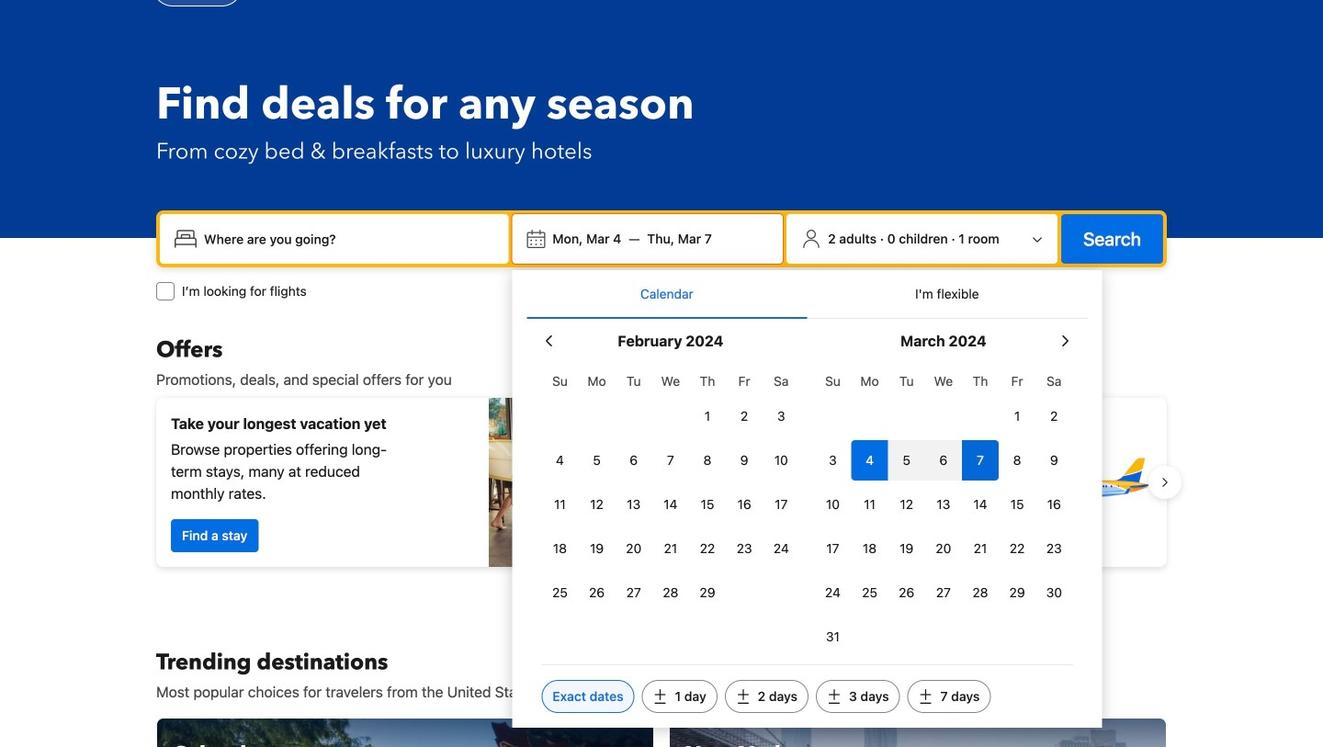 Task type: locate. For each thing, give the bounding box(es) containing it.
16 February 2024 checkbox
[[726, 484, 763, 525]]

3 cell from the left
[[925, 436, 962, 481]]

18 March 2024 checkbox
[[851, 528, 888, 569]]

14 March 2024 checkbox
[[962, 484, 999, 525]]

3 February 2024 checkbox
[[763, 396, 800, 436]]

12 March 2024 checkbox
[[888, 484, 925, 525]]

grid
[[542, 363, 800, 613], [814, 363, 1073, 657]]

fly away to your dream vacation image
[[1024, 418, 1152, 547]]

22 March 2024 checkbox
[[999, 528, 1036, 569]]

tab list
[[527, 270, 1087, 320]]

4 February 2024 checkbox
[[542, 440, 578, 481]]

7 March 2024 checkbox
[[962, 440, 999, 481]]

23 February 2024 checkbox
[[726, 528, 763, 569]]

cell up 13 march 2024 checkbox
[[925, 436, 962, 481]]

17 March 2024 checkbox
[[814, 528, 851, 569]]

cell
[[851, 436, 888, 481], [888, 436, 925, 481], [925, 436, 962, 481], [962, 436, 999, 481]]

5 March 2024 checkbox
[[888, 440, 925, 481]]

cell up 11 march 2024 option
[[851, 436, 888, 481]]

23 March 2024 checkbox
[[1036, 528, 1073, 569]]

2 cell from the left
[[888, 436, 925, 481]]

19 March 2024 checkbox
[[888, 528, 925, 569]]

13 February 2024 checkbox
[[615, 484, 652, 525]]

21 March 2024 checkbox
[[962, 528, 999, 569]]

7 February 2024 checkbox
[[652, 440, 689, 481]]

progress bar
[[651, 582, 673, 589]]

26 February 2024 checkbox
[[578, 572, 615, 613]]

0 horizontal spatial grid
[[542, 363, 800, 613]]

1 horizontal spatial grid
[[814, 363, 1073, 657]]

cell up 12 march 2024 option on the bottom of page
[[888, 436, 925, 481]]

main content
[[141, 335, 1182, 747]]

region
[[141, 391, 1182, 574]]

16 March 2024 checkbox
[[1036, 484, 1073, 525]]

25 March 2024 checkbox
[[851, 572, 888, 613]]

10 March 2024 checkbox
[[814, 484, 851, 525]]

14 February 2024 checkbox
[[652, 484, 689, 525]]

3 March 2024 checkbox
[[814, 440, 851, 481]]

24 March 2024 checkbox
[[814, 572, 851, 613]]

Where are you going? field
[[197, 222, 501, 255]]

13 March 2024 checkbox
[[925, 484, 962, 525]]

2 February 2024 checkbox
[[726, 396, 763, 436]]

18 February 2024 checkbox
[[542, 528, 578, 569]]

1 grid from the left
[[542, 363, 800, 613]]

5 February 2024 checkbox
[[578, 440, 615, 481]]

9 March 2024 checkbox
[[1036, 440, 1073, 481]]

29 February 2024 checkbox
[[689, 572, 726, 613]]

cell up "14 march 2024" option
[[962, 436, 999, 481]]



Task type: describe. For each thing, give the bounding box(es) containing it.
29 March 2024 checkbox
[[999, 572, 1036, 613]]

4 March 2024 checkbox
[[851, 440, 888, 481]]

24 February 2024 checkbox
[[763, 528, 800, 569]]

20 February 2024 checkbox
[[615, 528, 652, 569]]

20 March 2024 checkbox
[[925, 528, 962, 569]]

21 February 2024 checkbox
[[652, 528, 689, 569]]

15 March 2024 checkbox
[[999, 484, 1036, 525]]

19 February 2024 checkbox
[[578, 528, 615, 569]]

22 February 2024 checkbox
[[689, 528, 726, 569]]

25 February 2024 checkbox
[[542, 572, 578, 613]]

1 March 2024 checkbox
[[999, 396, 1036, 436]]

8 February 2024 checkbox
[[689, 440, 726, 481]]

6 March 2024 checkbox
[[925, 440, 962, 481]]

2 grid from the left
[[814, 363, 1073, 657]]

8 March 2024 checkbox
[[999, 440, 1036, 481]]

take your longest vacation yet image
[[489, 398, 654, 567]]

6 February 2024 checkbox
[[615, 440, 652, 481]]

27 February 2024 checkbox
[[615, 572, 652, 613]]

1 February 2024 checkbox
[[689, 396, 726, 436]]

17 February 2024 checkbox
[[763, 484, 800, 525]]

9 February 2024 checkbox
[[726, 440, 763, 481]]

30 March 2024 checkbox
[[1036, 572, 1073, 613]]

31 March 2024 checkbox
[[814, 617, 851, 657]]

12 February 2024 checkbox
[[578, 484, 615, 525]]

11 February 2024 checkbox
[[542, 484, 578, 525]]

11 March 2024 checkbox
[[851, 484, 888, 525]]

1 cell from the left
[[851, 436, 888, 481]]

4 cell from the left
[[962, 436, 999, 481]]

26 March 2024 checkbox
[[888, 572, 925, 613]]

28 March 2024 checkbox
[[962, 572, 999, 613]]

15 February 2024 checkbox
[[689, 484, 726, 525]]

10 February 2024 checkbox
[[763, 440, 800, 481]]

2 March 2024 checkbox
[[1036, 396, 1073, 436]]

28 February 2024 checkbox
[[652, 572, 689, 613]]

27 March 2024 checkbox
[[925, 572, 962, 613]]



Task type: vqa. For each thing, say whether or not it's contained in the screenshot.
Search Results Updated. Miami: 358 Properties Found. Applied Filters: Pets Allowed. element
no



